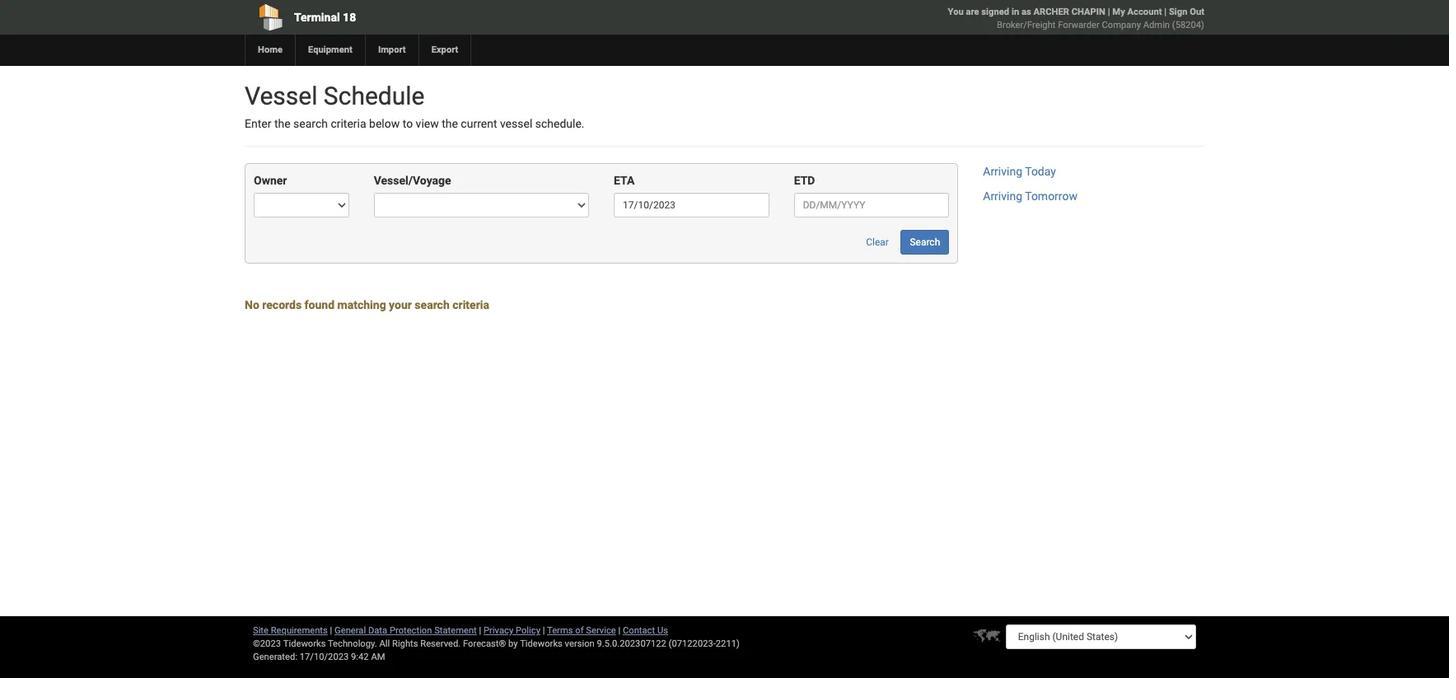 Task type: locate. For each thing, give the bounding box(es) containing it.
import link
[[365, 35, 418, 66]]

the
[[274, 117, 290, 130], [442, 117, 458, 130]]

current
[[461, 117, 497, 130]]

clear
[[866, 237, 889, 248]]

as
[[1022, 7, 1031, 17]]

1 vertical spatial arriving
[[983, 190, 1022, 203]]

generated:
[[253, 652, 297, 662]]

clear button
[[857, 230, 898, 255]]

data
[[368, 625, 387, 636]]

us
[[657, 625, 668, 636]]

enter
[[245, 117, 271, 130]]

to
[[403, 117, 413, 130]]

2 arriving from the top
[[983, 190, 1022, 203]]

privacy
[[484, 625, 513, 636]]

1 horizontal spatial the
[[442, 117, 458, 130]]

9.5.0.202307122
[[597, 638, 666, 649]]

0 horizontal spatial search
[[293, 117, 328, 130]]

criteria right your
[[452, 299, 489, 312]]

site
[[253, 625, 269, 636]]

broker/freight
[[997, 20, 1056, 30]]

arriving today link
[[983, 165, 1056, 178]]

criteria inside vessel schedule enter the search criteria below to view the current vessel schedule.
[[331, 117, 366, 130]]

0 vertical spatial search
[[293, 117, 328, 130]]

criteria left below
[[331, 117, 366, 130]]

contact
[[623, 625, 655, 636]]

home link
[[245, 35, 295, 66]]

1 horizontal spatial search
[[415, 299, 450, 312]]

owner
[[254, 174, 287, 187]]

schedule.
[[535, 117, 585, 130]]

protection
[[390, 625, 432, 636]]

no
[[245, 299, 259, 312]]

search right your
[[415, 299, 450, 312]]

terminal 18
[[294, 11, 356, 24]]

general data protection statement link
[[335, 625, 477, 636]]

arriving tomorrow
[[983, 190, 1078, 203]]

the right enter
[[274, 117, 290, 130]]

general
[[335, 625, 366, 636]]

criteria
[[331, 117, 366, 130], [452, 299, 489, 312]]

am
[[371, 652, 385, 662]]

arriving up arriving tomorrow
[[983, 165, 1022, 178]]

requirements
[[271, 625, 328, 636]]

in
[[1012, 7, 1019, 17]]

my account link
[[1112, 7, 1162, 17]]

0 vertical spatial arriving
[[983, 165, 1022, 178]]

0 horizontal spatial the
[[274, 117, 290, 130]]

you are signed in as archer chapin | my account | sign out broker/freight forwarder company admin (58204)
[[948, 7, 1204, 30]]

arriving for arriving tomorrow
[[983, 190, 1022, 203]]

vessel schedule enter the search criteria below to view the current vessel schedule.
[[245, 82, 585, 130]]

terminal 18 link
[[245, 0, 630, 35]]

equipment link
[[295, 35, 365, 66]]

|
[[1108, 7, 1110, 17], [1164, 7, 1167, 17], [330, 625, 332, 636], [479, 625, 481, 636], [543, 625, 545, 636], [618, 625, 621, 636]]

you
[[948, 7, 964, 17]]

signed
[[981, 7, 1009, 17]]

etd
[[794, 174, 815, 187]]

the right view
[[442, 117, 458, 130]]

1 arriving from the top
[[983, 165, 1022, 178]]

vessel/voyage
[[374, 174, 451, 187]]

arriving down arriving today
[[983, 190, 1022, 203]]

out
[[1190, 7, 1204, 17]]

arriving tomorrow link
[[983, 190, 1078, 203]]

arriving
[[983, 165, 1022, 178], [983, 190, 1022, 203]]

| left general
[[330, 625, 332, 636]]

1 the from the left
[[274, 117, 290, 130]]

1 vertical spatial search
[[415, 299, 450, 312]]

arriving today
[[983, 165, 1056, 178]]

| up forecast®
[[479, 625, 481, 636]]

search
[[293, 117, 328, 130], [415, 299, 450, 312]]

0 horizontal spatial criteria
[[331, 117, 366, 130]]

no records found matching your search criteria
[[245, 299, 489, 312]]

admin
[[1143, 20, 1170, 30]]

home
[[258, 44, 283, 55]]

ETA text field
[[614, 193, 769, 218]]

terms
[[547, 625, 573, 636]]

site requirements | general data protection statement | privacy policy | terms of service | contact us ©2023 tideworks technology. all rights reserved. forecast® by tideworks version 9.5.0.202307122 (07122023-2211) generated: 17/10/2023 9:42 am
[[253, 625, 740, 662]]

0 vertical spatial criteria
[[331, 117, 366, 130]]

export link
[[418, 35, 471, 66]]

matching
[[337, 299, 386, 312]]

my
[[1112, 7, 1125, 17]]

search button
[[901, 230, 949, 255]]

technology.
[[328, 638, 377, 649]]

search inside vessel schedule enter the search criteria below to view the current vessel schedule.
[[293, 117, 328, 130]]

contact us link
[[623, 625, 668, 636]]

search down vessel
[[293, 117, 328, 130]]

1 vertical spatial criteria
[[452, 299, 489, 312]]

service
[[586, 625, 616, 636]]



Task type: describe. For each thing, give the bounding box(es) containing it.
policy
[[516, 625, 540, 636]]

search
[[910, 237, 940, 248]]

forwarder
[[1058, 20, 1100, 30]]

below
[[369, 117, 400, 130]]

your
[[389, 299, 412, 312]]

site requirements link
[[253, 625, 328, 636]]

account
[[1127, 7, 1162, 17]]

2211)
[[716, 638, 740, 649]]

by
[[508, 638, 518, 649]]

archer
[[1033, 7, 1069, 17]]

today
[[1025, 165, 1056, 178]]

| left sign
[[1164, 7, 1167, 17]]

statement
[[434, 625, 477, 636]]

version
[[565, 638, 595, 649]]

| left the my at the top right
[[1108, 7, 1110, 17]]

records
[[262, 299, 302, 312]]

tomorrow
[[1025, 190, 1078, 203]]

found
[[304, 299, 335, 312]]

equipment
[[308, 44, 352, 55]]

vessel
[[500, 117, 532, 130]]

chapin
[[1072, 7, 1106, 17]]

terminal
[[294, 11, 340, 24]]

privacy policy link
[[484, 625, 540, 636]]

company
[[1102, 20, 1141, 30]]

(58204)
[[1172, 20, 1204, 30]]

import
[[378, 44, 406, 55]]

reserved.
[[420, 638, 461, 649]]

©2023 tideworks
[[253, 638, 326, 649]]

9:42
[[351, 652, 369, 662]]

tideworks
[[520, 638, 563, 649]]

of
[[575, 625, 584, 636]]

rights
[[392, 638, 418, 649]]

vessel
[[245, 82, 318, 110]]

(07122023-
[[669, 638, 716, 649]]

all
[[379, 638, 390, 649]]

1 horizontal spatial criteria
[[452, 299, 489, 312]]

export
[[431, 44, 458, 55]]

terms of service link
[[547, 625, 616, 636]]

forecast®
[[463, 638, 506, 649]]

17/10/2023
[[300, 652, 349, 662]]

view
[[416, 117, 439, 130]]

arriving for arriving today
[[983, 165, 1022, 178]]

sign out link
[[1169, 7, 1204, 17]]

| up tideworks
[[543, 625, 545, 636]]

18
[[343, 11, 356, 24]]

ETD text field
[[794, 193, 949, 218]]

eta
[[614, 174, 635, 187]]

schedule
[[324, 82, 425, 110]]

sign
[[1169, 7, 1187, 17]]

| up 9.5.0.202307122
[[618, 625, 621, 636]]

2 the from the left
[[442, 117, 458, 130]]

are
[[966, 7, 979, 17]]



Task type: vqa. For each thing, say whether or not it's contained in the screenshot.
Statement
yes



